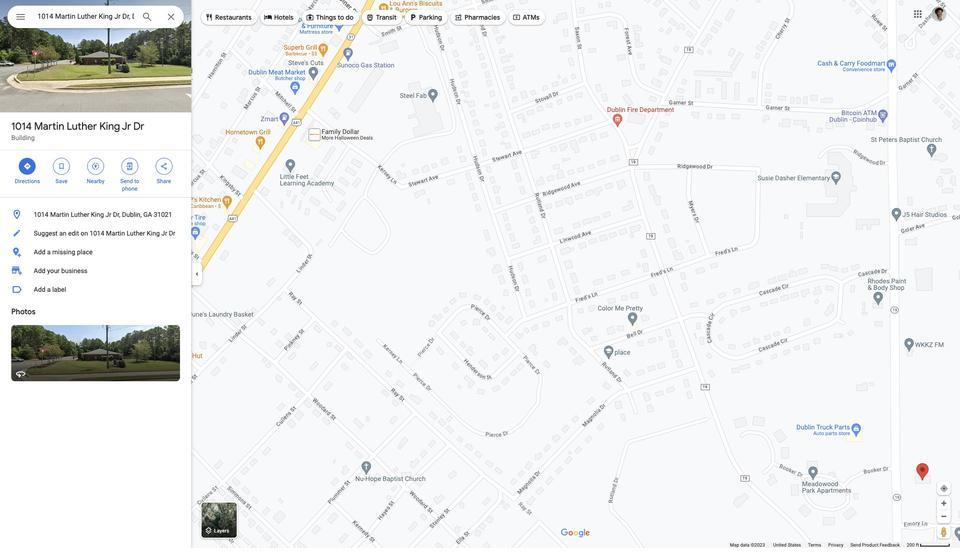 Task type: describe. For each thing, give the bounding box(es) containing it.
king for dr,
[[91, 211, 104, 218]]

hotels
[[274, 13, 294, 22]]

martin for dr,
[[50, 211, 69, 218]]

1014 martin luther king jr dr, dublin, ga 31021 button
[[0, 205, 191, 224]]

 parking
[[409, 12, 442, 23]]

layers
[[214, 529, 229, 535]]

1014 Martin Luther King Jr Dr, Dublin, GA 31021 field
[[8, 6, 184, 28]]

1014 martin luther king jr dr building
[[11, 120, 144, 142]]

1014 inside "button"
[[90, 230, 104, 237]]

add your business link
[[0, 262, 191, 280]]

suggest an edit on 1014 martin luther king jr dr
[[34, 230, 175, 237]]

privacy
[[828, 543, 843, 548]]


[[91, 161, 100, 172]]

missing
[[52, 248, 75, 256]]


[[205, 12, 213, 23]]


[[23, 161, 32, 172]]

 hotels
[[264, 12, 294, 23]]

united states button
[[773, 542, 801, 549]]

privacy button
[[828, 542, 843, 549]]

building
[[11, 134, 35, 142]]

place
[[77, 248, 93, 256]]

©2023
[[751, 543, 765, 548]]

map data ©2023
[[730, 543, 766, 548]]

ga
[[143, 211, 152, 218]]

things
[[316, 13, 336, 22]]

add a label button
[[0, 280, 191, 299]]

share
[[157, 178, 171, 185]]


[[454, 12, 463, 23]]

transit
[[376, 13, 397, 22]]

footer inside google maps element
[[730, 542, 907, 549]]

add a label
[[34, 286, 66, 293]]

jr inside "button"
[[161, 230, 167, 237]]

jr for dr
[[122, 120, 131, 133]]

restaurants
[[215, 13, 252, 22]]


[[409, 12, 417, 23]]

king inside "button"
[[147, 230, 160, 237]]

luther for dr,
[[71, 211, 89, 218]]

send product feedback
[[851, 543, 900, 548]]

add for add a label
[[34, 286, 45, 293]]


[[57, 161, 66, 172]]

google maps element
[[0, 0, 960, 549]]

dublin,
[[122, 211, 142, 218]]

a for label
[[47, 286, 51, 293]]

martin for dr
[[34, 120, 64, 133]]

feedback
[[880, 543, 900, 548]]

map
[[730, 543, 739, 548]]

200 ft
[[907, 543, 919, 548]]

 search field
[[8, 6, 184, 30]]

collapse side panel image
[[192, 269, 202, 279]]

product
[[862, 543, 879, 548]]

 atms
[[512, 12, 540, 23]]

pharmacies
[[465, 13, 500, 22]]

dr inside the "1014 martin luther king jr dr building"
[[133, 120, 144, 133]]


[[306, 12, 314, 23]]

send for send product feedback
[[851, 543, 861, 548]]

united states
[[773, 543, 801, 548]]

show street view coverage image
[[937, 525, 951, 539]]

add for add your business
[[34, 267, 45, 275]]

send product feedback button
[[851, 542, 900, 549]]

200
[[907, 543, 915, 548]]

to inside send to phone
[[134, 178, 139, 185]]


[[512, 12, 521, 23]]

1014 for dr,
[[34, 211, 49, 218]]

do
[[346, 13, 354, 22]]

luther for dr
[[67, 120, 97, 133]]



Task type: vqa. For each thing, say whether or not it's contained in the screenshot.


Task type: locate. For each thing, give the bounding box(es) containing it.

[[366, 12, 374, 23]]

1 vertical spatial send
[[851, 543, 861, 548]]

 things to do
[[306, 12, 354, 23]]

none field inside 1014 martin luther king jr dr, dublin, ga 31021 field
[[38, 11, 134, 22]]

send to phone
[[120, 178, 139, 192]]

 button
[[8, 6, 34, 30]]

luther inside "button"
[[127, 230, 145, 237]]

business
[[61, 267, 87, 275]]

zoom out image
[[940, 513, 947, 520]]

1 vertical spatial 1014
[[34, 211, 49, 218]]

1 vertical spatial add
[[34, 267, 45, 275]]

footer containing map data ©2023
[[730, 542, 907, 549]]

add down suggest
[[34, 248, 45, 256]]

add your business
[[34, 267, 87, 275]]

parking
[[419, 13, 442, 22]]

jr left dr,
[[106, 211, 111, 218]]

jr up 
[[122, 120, 131, 133]]

suggest
[[34, 230, 58, 237]]

martin inside "button"
[[106, 230, 125, 237]]

send up the 'phone'
[[120, 178, 133, 185]]

a inside add a label button
[[47, 286, 51, 293]]

add a missing place
[[34, 248, 93, 256]]

king up suggest an edit on 1014 martin luther king jr dr "button"
[[91, 211, 104, 218]]

1 horizontal spatial dr
[[169, 230, 175, 237]]

0 vertical spatial add
[[34, 248, 45, 256]]

add
[[34, 248, 45, 256], [34, 267, 45, 275], [34, 286, 45, 293]]

martin up an
[[50, 211, 69, 218]]

1 horizontal spatial jr
[[122, 120, 131, 133]]

0 vertical spatial martin
[[34, 120, 64, 133]]

google account: tariq douglas  
(tariq.douglas@adept.ai) image
[[932, 6, 947, 21]]

dr inside "button"
[[169, 230, 175, 237]]

footer
[[730, 542, 907, 549]]

0 horizontal spatial dr
[[133, 120, 144, 133]]

add left the label
[[34, 286, 45, 293]]

1 vertical spatial jr
[[106, 211, 111, 218]]

to
[[338, 13, 344, 22], [134, 178, 139, 185]]

zoom in image
[[940, 500, 947, 507]]

1014 up building
[[11, 120, 32, 133]]

0 horizontal spatial send
[[120, 178, 133, 185]]

terms
[[808, 543, 821, 548]]

1 horizontal spatial send
[[851, 543, 861, 548]]

king for dr
[[99, 120, 120, 133]]

a left missing
[[47, 248, 51, 256]]

king up 
[[99, 120, 120, 133]]

1014 up suggest
[[34, 211, 49, 218]]

0 horizontal spatial to
[[134, 178, 139, 185]]

2 vertical spatial 1014
[[90, 230, 104, 237]]

0 vertical spatial send
[[120, 178, 133, 185]]

add left the "your"
[[34, 267, 45, 275]]

luther down dublin,
[[127, 230, 145, 237]]

martin
[[34, 120, 64, 133], [50, 211, 69, 218], [106, 230, 125, 237]]

martin inside button
[[50, 211, 69, 218]]

luther up on
[[71, 211, 89, 218]]

1014 for dr
[[11, 120, 32, 133]]

luther
[[67, 120, 97, 133], [71, 211, 89, 218], [127, 230, 145, 237]]

1 vertical spatial martin
[[50, 211, 69, 218]]

2 vertical spatial king
[[147, 230, 160, 237]]

dr up 
[[133, 120, 144, 133]]

1 vertical spatial a
[[47, 286, 51, 293]]

1014 martin luther king jr dr, dublin, ga 31021
[[34, 211, 172, 218]]

luther inside button
[[71, 211, 89, 218]]

1014 martin luther king jr dr main content
[[0, 0, 191, 549]]

2 add from the top
[[34, 267, 45, 275]]

on
[[81, 230, 88, 237]]

1 add from the top
[[34, 248, 45, 256]]

 restaurants
[[205, 12, 252, 23]]

1014 inside the "1014 martin luther king jr dr building"
[[11, 120, 32, 133]]

1 vertical spatial king
[[91, 211, 104, 218]]

king
[[99, 120, 120, 133], [91, 211, 104, 218], [147, 230, 160, 237]]

0 vertical spatial to
[[338, 13, 344, 22]]

2 a from the top
[[47, 286, 51, 293]]


[[126, 161, 134, 172]]

a
[[47, 248, 51, 256], [47, 286, 51, 293]]

send inside button
[[851, 543, 861, 548]]

add a missing place button
[[0, 243, 191, 262]]

send
[[120, 178, 133, 185], [851, 543, 861, 548]]

2 vertical spatial luther
[[127, 230, 145, 237]]

2 vertical spatial martin
[[106, 230, 125, 237]]

1 vertical spatial dr
[[169, 230, 175, 237]]

dr
[[133, 120, 144, 133], [169, 230, 175, 237]]

phone
[[122, 186, 138, 192]]

martin up building
[[34, 120, 64, 133]]

jr inside button
[[106, 211, 111, 218]]

0 vertical spatial 1014
[[11, 120, 32, 133]]

to left do in the left top of the page
[[338, 13, 344, 22]]

photos
[[11, 308, 35, 317]]

1 vertical spatial luther
[[71, 211, 89, 218]]

jr for dr,
[[106, 211, 111, 218]]

united
[[773, 543, 787, 548]]

a for missing
[[47, 248, 51, 256]]

luther inside the "1014 martin luther king jr dr building"
[[67, 120, 97, 133]]

1014
[[11, 120, 32, 133], [34, 211, 49, 218], [90, 230, 104, 237]]

0 vertical spatial dr
[[133, 120, 144, 133]]

show your location image
[[940, 485, 948, 493]]

king inside the "1014 martin luther king jr dr building"
[[99, 120, 120, 133]]

jr
[[122, 120, 131, 133], [106, 211, 111, 218], [161, 230, 167, 237]]

2 horizontal spatial jr
[[161, 230, 167, 237]]

states
[[788, 543, 801, 548]]

a inside add a missing place button
[[47, 248, 51, 256]]

3 add from the top
[[34, 286, 45, 293]]

to up the 'phone'
[[134, 178, 139, 185]]

martin inside the "1014 martin luther king jr dr building"
[[34, 120, 64, 133]]

None field
[[38, 11, 134, 22]]

actions for 1014 martin luther king jr dr region
[[0, 150, 191, 197]]

200 ft button
[[907, 543, 950, 548]]


[[264, 12, 272, 23]]

2 vertical spatial jr
[[161, 230, 167, 237]]

jr inside the "1014 martin luther king jr dr building"
[[122, 120, 131, 133]]

1014 inside button
[[34, 211, 49, 218]]

to inside  things to do
[[338, 13, 344, 22]]

king down 'ga'
[[147, 230, 160, 237]]

1 vertical spatial to
[[134, 178, 139, 185]]

suggest an edit on 1014 martin luther king jr dr button
[[0, 224, 191, 243]]

your
[[47, 267, 60, 275]]

2 horizontal spatial 1014
[[90, 230, 104, 237]]

0 vertical spatial luther
[[67, 120, 97, 133]]

atms
[[523, 13, 540, 22]]

martin down dr,
[[106, 230, 125, 237]]

luther up 
[[67, 120, 97, 133]]

king inside button
[[91, 211, 104, 218]]

0 vertical spatial king
[[99, 120, 120, 133]]

ft
[[916, 543, 919, 548]]


[[15, 10, 26, 23]]

jr down 31021
[[161, 230, 167, 237]]

31021
[[154, 211, 172, 218]]

1 a from the top
[[47, 248, 51, 256]]

1 horizontal spatial to
[[338, 13, 344, 22]]

add for add a missing place
[[34, 248, 45, 256]]

edit
[[68, 230, 79, 237]]


[[160, 161, 168, 172]]

1014 right on
[[90, 230, 104, 237]]

label
[[52, 286, 66, 293]]

directions
[[15, 178, 40, 185]]

 transit
[[366, 12, 397, 23]]

terms button
[[808, 542, 821, 549]]

send for send to phone
[[120, 178, 133, 185]]

send left product
[[851, 543, 861, 548]]

0 horizontal spatial 1014
[[11, 120, 32, 133]]

 pharmacies
[[454, 12, 500, 23]]

dr,
[[113, 211, 120, 218]]

1 horizontal spatial 1014
[[34, 211, 49, 218]]

a left the label
[[47, 286, 51, 293]]

data
[[740, 543, 750, 548]]

add inside 'link'
[[34, 267, 45, 275]]

0 vertical spatial a
[[47, 248, 51, 256]]

save
[[55, 178, 68, 185]]

nearby
[[87, 178, 105, 185]]

2 vertical spatial add
[[34, 286, 45, 293]]

0 horizontal spatial jr
[[106, 211, 111, 218]]

an
[[59, 230, 66, 237]]

0 vertical spatial jr
[[122, 120, 131, 133]]

send inside send to phone
[[120, 178, 133, 185]]

dr down 31021
[[169, 230, 175, 237]]



